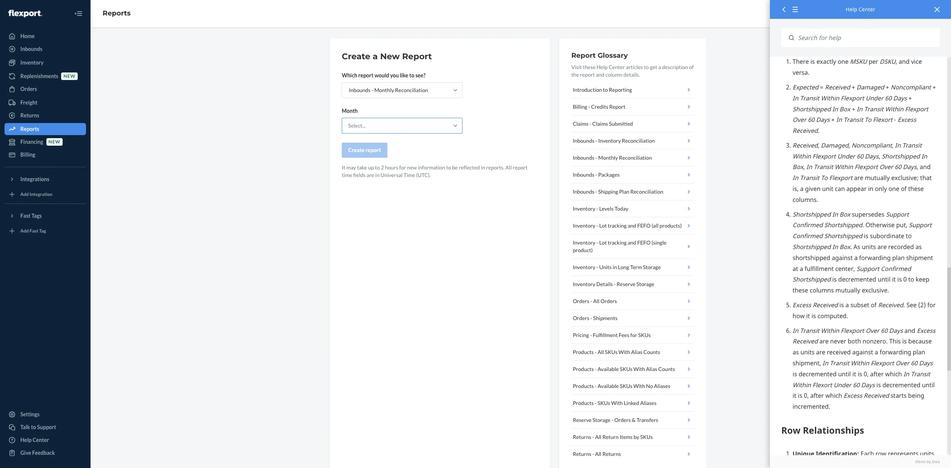 Task type: vqa. For each thing, say whether or not it's contained in the screenshot.
BREADCRUMBS NAVIGATION
no



Task type: locate. For each thing, give the bounding box(es) containing it.
help inside visit these help center articles to get a description of the report and column details.
[[597, 64, 608, 70]]

report inside it may take up to 2 hours for new information to be reflected in reports. all report time fields are in universal time (utc).
[[513, 164, 528, 171]]

available down products - all skus with alias counts
[[598, 366, 619, 372]]

- for inbounds - monthly reconciliation button on the right top
[[596, 154, 598, 161]]

create
[[342, 51, 371, 62], [348, 147, 365, 153]]

0 vertical spatial help
[[846, 6, 858, 13]]

fast left tags
[[20, 212, 30, 219]]

with down fees
[[619, 349, 630, 355]]

for
[[399, 164, 406, 171], [631, 332, 638, 338]]

1 vertical spatial available
[[598, 383, 619, 389]]

- up products - skus with linked aliases
[[595, 383, 597, 389]]

inbounds - packages
[[573, 171, 620, 178]]

and for inventory - lot tracking and fefo (single product)
[[628, 239, 637, 246]]

reports link
[[103, 9, 131, 17], [5, 123, 86, 135]]

aliases
[[654, 383, 671, 389], [640, 400, 657, 406]]

1 vertical spatial alias
[[646, 366, 658, 372]]

with left no
[[634, 383, 645, 389]]

1 vertical spatial fefo
[[638, 239, 651, 246]]

inbounds for inbounds - inventory reconciliation 'button'
[[573, 137, 595, 144]]

information
[[418, 164, 445, 171]]

- for inventory - levels today button
[[597, 205, 599, 212]]

and down inventory - levels today button
[[628, 222, 637, 229]]

center down talk to support
[[33, 437, 49, 443]]

1 fefo from the top
[[638, 222, 651, 229]]

report inside button
[[366, 147, 381, 153]]

orders for orders - shipments
[[573, 315, 590, 321]]

1 vertical spatial by
[[927, 459, 931, 464]]

inbounds - packages button
[[572, 166, 694, 183]]

all for orders - all orders
[[593, 298, 600, 304]]

- for the pricing - fulfillment fees for skus button
[[590, 332, 592, 338]]

1 available from the top
[[598, 366, 619, 372]]

1 vertical spatial and
[[628, 222, 637, 229]]

a inside visit these help center articles to get a description of the report and column details.
[[659, 64, 661, 70]]

returns for returns - all return items by skus
[[573, 434, 592, 440]]

new up time
[[407, 164, 417, 171]]

inventory up orders - all orders
[[573, 281, 596, 287]]

billing down introduction at the top right of the page
[[573, 103, 588, 110]]

0 horizontal spatial a
[[373, 51, 378, 62]]

2 horizontal spatial center
[[859, 6, 876, 13]]

inbounds - monthly reconciliation down which report would you like to see?
[[349, 87, 428, 93]]

home link
[[5, 30, 86, 42]]

products - available skus with alias counts button
[[572, 361, 694, 378]]

0 vertical spatial in
[[481, 164, 485, 171]]

help up give
[[20, 437, 32, 443]]

1 horizontal spatial a
[[659, 64, 661, 70]]

visit these help center articles to get a description of the report and column details.
[[572, 64, 694, 78]]

- left units
[[597, 264, 599, 270]]

create for create report
[[348, 147, 365, 153]]

reconciliation down inbounds - inventory reconciliation 'button'
[[619, 154, 652, 161]]

products - available skus with no aliases
[[573, 383, 671, 389]]

- for orders - shipments button
[[591, 315, 592, 321]]

2 vertical spatial new
[[407, 164, 417, 171]]

- left shipping
[[596, 188, 598, 195]]

all left return
[[595, 434, 602, 440]]

returns inside the 'returns' "link"
[[20, 112, 39, 119]]

0 vertical spatial add
[[20, 192, 29, 197]]

tracking for (single
[[608, 239, 627, 246]]

1 horizontal spatial claims
[[593, 120, 608, 127]]

create report
[[348, 147, 381, 153]]

you
[[390, 72, 399, 79]]

- for inbounds - inventory reconciliation 'button'
[[596, 137, 598, 144]]

(all
[[652, 222, 659, 229]]

these
[[583, 64, 596, 70]]

tags
[[31, 212, 42, 219]]

1 vertical spatial center
[[609, 64, 625, 70]]

1 horizontal spatial help center
[[846, 6, 876, 13]]

1 vertical spatial reserve
[[573, 417, 592, 423]]

and left column
[[596, 71, 605, 78]]

fefo
[[638, 222, 651, 229], [638, 239, 651, 246]]

1 vertical spatial a
[[659, 64, 661, 70]]

0 vertical spatial a
[[373, 51, 378, 62]]

monthly down which report would you like to see?
[[375, 87, 394, 93]]

by inside returns - all return items by skus button
[[634, 434, 640, 440]]

2 products from the top
[[573, 366, 594, 372]]

1 horizontal spatial help
[[597, 64, 608, 70]]

2 vertical spatial storage
[[593, 417, 611, 423]]

reserve
[[617, 281, 636, 287], [573, 417, 592, 423]]

0 vertical spatial reserve
[[617, 281, 636, 287]]

products)
[[660, 222, 682, 229]]

add left integration
[[20, 192, 29, 197]]

add down fast tags
[[20, 228, 29, 234]]

orders - shipments button
[[572, 310, 694, 327]]

storage right "term" at bottom
[[643, 264, 661, 270]]

time
[[342, 172, 352, 178]]

to right like at left top
[[410, 72, 415, 79]]

take
[[357, 164, 367, 171]]

1 horizontal spatial by
[[927, 459, 931, 464]]

returns - all returns
[[573, 451, 621, 457]]

skus down transfers
[[641, 434, 653, 440]]

1 vertical spatial new
[[49, 139, 60, 145]]

reconciliation
[[395, 87, 428, 93], [622, 137, 655, 144], [619, 154, 652, 161], [631, 188, 664, 195]]

new
[[380, 51, 400, 62]]

elevio by dixa link
[[782, 459, 940, 464]]

fast tags
[[20, 212, 42, 219]]

visit
[[572, 64, 582, 70]]

1 horizontal spatial report
[[572, 51, 596, 60]]

and for inventory - lot tracking and fefo (all products)
[[628, 222, 637, 229]]

inventory inside inventory - lot tracking and fefo (single product)
[[573, 239, 596, 246]]

lot inside button
[[600, 222, 607, 229]]

0 vertical spatial create
[[342, 51, 371, 62]]

all right reports.
[[506, 164, 512, 171]]

reporting
[[609, 86, 632, 93]]

1 horizontal spatial new
[[64, 73, 75, 79]]

- down products - all skus with alias counts
[[595, 366, 597, 372]]

2 vertical spatial in
[[613, 264, 617, 270]]

2 vertical spatial and
[[628, 239, 637, 246]]

claims down billing - credits report
[[573, 120, 589, 127]]

center up 'search' search field
[[859, 6, 876, 13]]

0 horizontal spatial alias
[[631, 349, 643, 355]]

1 vertical spatial aliases
[[640, 400, 657, 406]]

0 vertical spatial for
[[399, 164, 406, 171]]

available up products - skus with linked aliases
[[598, 383, 619, 389]]

help up 'search' search field
[[846, 6, 858, 13]]

report up these
[[572, 51, 596, 60]]

add inside 'add fast tag' link
[[20, 228, 29, 234]]

1 vertical spatial monthly
[[599, 154, 618, 161]]

create inside button
[[348, 147, 365, 153]]

1 vertical spatial lot
[[600, 239, 607, 246]]

alias
[[631, 349, 643, 355], [646, 366, 658, 372]]

give feedback
[[20, 450, 55, 456]]

0 horizontal spatial reports link
[[5, 123, 86, 135]]

and down inventory - lot tracking and fefo (all products) button
[[628, 239, 637, 246]]

billing
[[573, 103, 588, 110], [20, 151, 35, 158]]

2 horizontal spatial new
[[407, 164, 417, 171]]

- left return
[[593, 434, 594, 440]]

all down fulfillment
[[598, 349, 604, 355]]

units
[[600, 264, 612, 270]]

reserve down long
[[617, 281, 636, 287]]

lot down inventory - levels today
[[600, 222, 607, 229]]

2 horizontal spatial report
[[610, 103, 626, 110]]

reports.
[[486, 164, 505, 171]]

- left credits at the right
[[589, 103, 590, 110]]

for up time
[[399, 164, 406, 171]]

with for products - available skus with alias counts
[[634, 366, 645, 372]]

returns inside returns - all return items by skus button
[[573, 434, 592, 440]]

- down claims - claims submitted
[[596, 137, 598, 144]]

add for add integration
[[20, 192, 29, 197]]

and inside inventory - lot tracking and fefo (single product)
[[628, 239, 637, 246]]

inventory for inventory
[[20, 59, 44, 66]]

0 vertical spatial counts
[[644, 349, 660, 355]]

all
[[506, 164, 512, 171], [593, 298, 600, 304], [598, 349, 604, 355], [595, 434, 602, 440], [595, 451, 602, 457]]

fefo left (all
[[638, 222, 651, 229]]

add integration link
[[5, 188, 86, 200]]

- down returns - all return items by skus
[[593, 451, 594, 457]]

- left the shipments
[[591, 315, 592, 321]]

0 horizontal spatial inbounds - monthly reconciliation
[[349, 87, 428, 93]]

3 products from the top
[[573, 383, 594, 389]]

skus up the reserve storage - orders & transfers
[[598, 400, 610, 406]]

inventory - levels today
[[573, 205, 629, 212]]

tracking inside button
[[608, 222, 627, 229]]

0 horizontal spatial help center
[[20, 437, 49, 443]]

create up may
[[348, 147, 365, 153]]

help center up 'give feedback'
[[20, 437, 49, 443]]

reconciliation down claims - claims submitted button
[[622, 137, 655, 144]]

reserve storage - orders & transfers button
[[572, 412, 694, 429]]

- up 'inbounds - packages'
[[596, 154, 598, 161]]

details
[[597, 281, 613, 287]]

1 horizontal spatial billing
[[573, 103, 588, 110]]

1 vertical spatial create
[[348, 147, 365, 153]]

- for orders - all orders button
[[591, 298, 592, 304]]

add fast tag
[[20, 228, 46, 234]]

monthly
[[375, 87, 394, 93], [599, 154, 618, 161]]

- down fulfillment
[[595, 349, 597, 355]]

0 horizontal spatial reserve
[[573, 417, 592, 423]]

- for 'inventory - lot tracking and fefo (single product)' button
[[597, 239, 599, 246]]

inventory up replenishments
[[20, 59, 44, 66]]

help down report glossary
[[597, 64, 608, 70]]

products for products - all skus with alias counts
[[573, 349, 594, 355]]

alias up no
[[646, 366, 658, 372]]

fast left tag
[[30, 228, 38, 234]]

1 lot from the top
[[600, 222, 607, 229]]

new for financing
[[49, 139, 60, 145]]

orders - all orders
[[573, 298, 617, 304]]

tracking inside inventory - lot tracking and fefo (single product)
[[608, 239, 627, 246]]

to left 2
[[375, 164, 380, 171]]

freight link
[[5, 97, 86, 109]]

report down these
[[580, 71, 595, 78]]

fefo inside inventory - lot tracking and fefo (single product)
[[638, 239, 651, 246]]

skus down orders - shipments button
[[639, 332, 651, 338]]

a left new
[[373, 51, 378, 62]]

tracking down today
[[608, 222, 627, 229]]

0 horizontal spatial billing
[[20, 151, 35, 158]]

report
[[580, 71, 595, 78], [358, 72, 374, 79], [366, 147, 381, 153], [513, 164, 528, 171]]

replenishments
[[20, 73, 58, 79]]

add inside add integration link
[[20, 192, 29, 197]]

fields
[[353, 172, 366, 178]]

fefo inside button
[[638, 222, 651, 229]]

billing inside button
[[573, 103, 588, 110]]

and inside button
[[628, 222, 637, 229]]

inbounds inside button
[[573, 154, 595, 161]]

1 vertical spatial counts
[[659, 366, 675, 372]]

0 vertical spatial lot
[[600, 222, 607, 229]]

aliases right no
[[654, 383, 671, 389]]

- down inventory - levels today
[[597, 222, 599, 229]]

to inside button
[[603, 86, 608, 93]]

report up see?
[[402, 51, 432, 62]]

1 vertical spatial tracking
[[608, 239, 627, 246]]

1 vertical spatial storage
[[637, 281, 655, 287]]

report right reports.
[[513, 164, 528, 171]]

inventory left levels
[[573, 205, 596, 212]]

fast
[[20, 212, 30, 219], [30, 228, 38, 234]]

alias for products - all skus with alias counts
[[631, 349, 643, 355]]

-
[[372, 87, 374, 93], [589, 103, 590, 110], [590, 120, 592, 127], [596, 137, 598, 144], [596, 154, 598, 161], [596, 171, 598, 178], [596, 188, 598, 195], [597, 205, 599, 212], [597, 222, 599, 229], [597, 239, 599, 246], [597, 264, 599, 270], [614, 281, 616, 287], [591, 298, 592, 304], [591, 315, 592, 321], [590, 332, 592, 338], [595, 349, 597, 355], [595, 366, 597, 372], [595, 383, 597, 389], [595, 400, 597, 406], [612, 417, 614, 423], [593, 434, 594, 440], [593, 451, 594, 457]]

hours
[[385, 164, 398, 171]]

reflected
[[459, 164, 480, 171]]

monthly up 'packages'
[[599, 154, 618, 161]]

1 products from the top
[[573, 349, 594, 355]]

0 vertical spatial by
[[634, 434, 640, 440]]

0 horizontal spatial reports
[[20, 126, 39, 132]]

inbounds up 'inbounds - packages'
[[573, 154, 595, 161]]

transfers
[[637, 417, 659, 423]]

1 horizontal spatial reserve
[[617, 281, 636, 287]]

by left dixa
[[927, 459, 931, 464]]

lot for inventory - lot tracking and fefo (all products)
[[600, 222, 607, 229]]

all for returns - all return items by skus
[[595, 434, 602, 440]]

column
[[606, 71, 623, 78]]

0 horizontal spatial by
[[634, 434, 640, 440]]

4 products from the top
[[573, 400, 594, 406]]

skus
[[639, 332, 651, 338], [605, 349, 618, 355], [620, 366, 633, 372], [620, 383, 633, 389], [598, 400, 610, 406], [641, 434, 653, 440]]

0 vertical spatial fefo
[[638, 222, 651, 229]]

1 vertical spatial help
[[597, 64, 608, 70]]

orders up pricing
[[573, 315, 590, 321]]

1 horizontal spatial reports
[[103, 9, 131, 17]]

introduction to reporting
[[573, 86, 632, 93]]

- up returns - all return items by skus
[[612, 417, 614, 423]]

0 horizontal spatial for
[[399, 164, 406, 171]]

credits
[[591, 103, 609, 110]]

1 vertical spatial reports link
[[5, 123, 86, 135]]

0 vertical spatial help center
[[846, 6, 876, 13]]

2 available from the top
[[598, 383, 619, 389]]

return
[[603, 434, 619, 440]]

pricing - fulfillment fees for skus button
[[572, 327, 694, 344]]

1 horizontal spatial alias
[[646, 366, 658, 372]]

- for billing - credits report button
[[589, 103, 590, 110]]

1 add from the top
[[20, 192, 29, 197]]

billing for billing - credits report
[[573, 103, 588, 110]]

- down billing - credits report
[[590, 120, 592, 127]]

1 vertical spatial add
[[20, 228, 29, 234]]

0 vertical spatial monthly
[[375, 87, 394, 93]]

orders
[[20, 86, 37, 92], [573, 298, 590, 304], [601, 298, 617, 304], [573, 315, 590, 321], [615, 417, 631, 423]]

0 horizontal spatial new
[[49, 139, 60, 145]]

create for create a new report
[[342, 51, 371, 62]]

0 horizontal spatial monthly
[[375, 87, 394, 93]]

reconciliation down like at left top
[[395, 87, 428, 93]]

lot inside inventory - lot tracking and fefo (single product)
[[600, 239, 607, 246]]

pricing - fulfillment fees for skus
[[573, 332, 651, 338]]

alias for products - available skus with alias counts
[[646, 366, 658, 372]]

tracking for (all
[[608, 222, 627, 229]]

- up inventory - units in long term storage
[[597, 239, 599, 246]]

returns
[[20, 112, 39, 119], [573, 434, 592, 440], [573, 451, 592, 457], [603, 451, 621, 457]]

orders left &
[[615, 417, 631, 423]]

claims - claims submitted
[[573, 120, 633, 127]]

all inside button
[[593, 298, 600, 304]]

1 horizontal spatial center
[[609, 64, 625, 70]]

2 horizontal spatial help
[[846, 6, 858, 13]]

may
[[347, 164, 356, 171]]

0 vertical spatial reports
[[103, 9, 131, 17]]

inventory down inventory - levels today
[[573, 222, 596, 229]]

0 vertical spatial available
[[598, 366, 619, 372]]

get
[[650, 64, 658, 70]]

0 vertical spatial inbounds - monthly reconciliation
[[349, 87, 428, 93]]

available for products - available skus with no aliases
[[598, 383, 619, 389]]

for right fees
[[631, 332, 638, 338]]

2 fefo from the top
[[638, 239, 651, 246]]

0 vertical spatial reports link
[[103, 9, 131, 17]]

1 horizontal spatial inbounds - monthly reconciliation
[[573, 154, 652, 161]]

1 horizontal spatial for
[[631, 332, 638, 338]]

inbounds down 'inbounds - packages'
[[573, 188, 595, 195]]

by inside elevio by dixa link
[[927, 459, 931, 464]]

- right pricing
[[590, 332, 592, 338]]

to inside "button"
[[31, 424, 36, 430]]

to right talk
[[31, 424, 36, 430]]

0 vertical spatial billing
[[573, 103, 588, 110]]

2 add from the top
[[20, 228, 29, 234]]

0 vertical spatial new
[[64, 73, 75, 79]]

give feedback button
[[5, 447, 86, 459]]

like
[[400, 72, 409, 79]]

1 horizontal spatial monthly
[[599, 154, 618, 161]]

1 vertical spatial billing
[[20, 151, 35, 158]]

create up the which
[[342, 51, 371, 62]]

create a new report
[[342, 51, 432, 62]]

new up orders link
[[64, 73, 75, 79]]

0 vertical spatial and
[[596, 71, 605, 78]]

inventory inside button
[[573, 222, 596, 229]]

glossary
[[598, 51, 628, 60]]

0 vertical spatial tracking
[[608, 222, 627, 229]]

see?
[[416, 72, 426, 79]]

lot
[[600, 222, 607, 229], [600, 239, 607, 246]]

- for products - available skus with alias counts button
[[595, 366, 597, 372]]

- for products - all skus with alias counts button
[[595, 349, 597, 355]]

0 horizontal spatial in
[[375, 172, 380, 178]]

aliases right linked
[[640, 400, 657, 406]]

lot up units
[[600, 239, 607, 246]]

inbounds inside button
[[573, 171, 595, 178]]

fast tags button
[[5, 210, 86, 222]]

inbounds left 'packages'
[[573, 171, 595, 178]]

integrations button
[[5, 173, 86, 185]]

in inside button
[[613, 264, 617, 270]]

select...
[[348, 122, 366, 129]]

support
[[37, 424, 56, 430]]

2 lot from the top
[[600, 239, 607, 246]]

by
[[634, 434, 640, 440], [927, 459, 931, 464]]

with down products - all skus with alias counts button
[[634, 366, 645, 372]]

1 horizontal spatial in
[[481, 164, 485, 171]]

inventory details - reserve storage button
[[572, 276, 694, 293]]

0 horizontal spatial claims
[[573, 120, 589, 127]]

0 horizontal spatial center
[[33, 437, 49, 443]]

2 vertical spatial center
[[33, 437, 49, 443]]

tracking down inventory - lot tracking and fefo (all products)
[[608, 239, 627, 246]]

settings
[[20, 411, 40, 417]]

- inside inventory - lot tracking and fefo (single product)
[[597, 239, 599, 246]]

report inside button
[[610, 103, 626, 110]]

pricing
[[573, 332, 589, 338]]

inbounds
[[20, 46, 42, 52], [349, 87, 371, 93], [573, 137, 595, 144], [573, 154, 595, 161], [573, 171, 595, 178], [573, 188, 595, 195]]

0 vertical spatial aliases
[[654, 383, 671, 389]]

help center up 'search' search field
[[846, 6, 876, 13]]

1 vertical spatial help center
[[20, 437, 49, 443]]

2 vertical spatial help
[[20, 437, 32, 443]]

of
[[689, 64, 694, 70]]

center inside visit these help center articles to get a description of the report and column details.
[[609, 64, 625, 70]]

storage down "term" at bottom
[[637, 281, 655, 287]]

a
[[373, 51, 378, 62], [659, 64, 661, 70]]

inventory down product)
[[573, 264, 596, 270]]

2 horizontal spatial in
[[613, 264, 617, 270]]

0 vertical spatial fast
[[20, 212, 30, 219]]

0 vertical spatial alias
[[631, 349, 643, 355]]

0 horizontal spatial report
[[402, 51, 432, 62]]

reconciliation inside button
[[619, 154, 652, 161]]

center up column
[[609, 64, 625, 70]]

- up the reserve storage - orders & transfers
[[595, 400, 597, 406]]

products
[[573, 349, 594, 355], [573, 366, 594, 372], [573, 383, 594, 389], [573, 400, 594, 406]]

products - available skus with no aliases button
[[572, 378, 694, 395]]

inbounds - inventory reconciliation button
[[572, 132, 694, 149]]

1 vertical spatial fast
[[30, 228, 38, 234]]

1 tracking from the top
[[608, 222, 627, 229]]

all down returns - all return items by skus
[[595, 451, 602, 457]]

for inside button
[[631, 332, 638, 338]]

2 tracking from the top
[[608, 239, 627, 246]]

1 vertical spatial for
[[631, 332, 638, 338]]

1 vertical spatial inbounds - monthly reconciliation
[[573, 154, 652, 161]]

report up up at the left top
[[366, 147, 381, 153]]



Task type: describe. For each thing, give the bounding box(es) containing it.
2 claims from the left
[[593, 120, 608, 127]]

inventory for inventory - lot tracking and fefo (single product)
[[573, 239, 596, 246]]

orders for orders
[[20, 86, 37, 92]]

report glossary
[[572, 51, 628, 60]]

inbounds link
[[5, 43, 86, 55]]

1 vertical spatial reports
[[20, 126, 39, 132]]

month
[[342, 108, 358, 114]]

flexport logo image
[[8, 10, 42, 17]]

to inside visit these help center articles to get a description of the report and column details.
[[644, 64, 649, 70]]

fefo for (all
[[638, 222, 651, 229]]

orders link
[[5, 83, 86, 95]]

lot for inventory - lot tracking and fefo (single product)
[[600, 239, 607, 246]]

report inside visit these help center articles to get a description of the report and column details.
[[580, 71, 595, 78]]

inventory - units in long term storage button
[[572, 259, 694, 276]]

time
[[404, 172, 415, 178]]

new inside it may take up to 2 hours for new information to be reflected in reports. all report time fields are in universal time (utc).
[[407, 164, 417, 171]]

introduction
[[573, 86, 602, 93]]

freight
[[20, 99, 37, 106]]

inbounds for 'inbounds - packages' button
[[573, 171, 595, 178]]

- for products - skus with linked aliases button
[[595, 400, 597, 406]]

packages
[[599, 171, 620, 178]]

shipments
[[593, 315, 618, 321]]

skus down pricing - fulfillment fees for skus
[[605, 349, 618, 355]]

details.
[[624, 71, 640, 78]]

which report would you like to see?
[[342, 72, 426, 79]]

(utc).
[[416, 172, 431, 178]]

billing for billing
[[20, 151, 35, 158]]

elevio
[[916, 459, 926, 464]]

levels
[[600, 205, 614, 212]]

- for inventory - units in long term storage button
[[597, 264, 599, 270]]

up
[[368, 164, 374, 171]]

inventory - units in long term storage
[[573, 264, 661, 270]]

tag
[[39, 228, 46, 234]]

reconciliation down 'inbounds - packages' button
[[631, 188, 664, 195]]

counts for products - available skus with alias counts
[[659, 366, 675, 372]]

it may take up to 2 hours for new information to be reflected in reports. all report time fields are in universal time (utc).
[[342, 164, 528, 178]]

inbounds - monthly reconciliation button
[[572, 149, 694, 166]]

for inside it may take up to 2 hours for new information to be reflected in reports. all report time fields are in universal time (utc).
[[399, 164, 406, 171]]

new for replenishments
[[64, 73, 75, 79]]

- for products - available skus with no aliases button
[[595, 383, 597, 389]]

the
[[572, 71, 579, 78]]

report left would at the left top of the page
[[358, 72, 374, 79]]

returns for returns
[[20, 112, 39, 119]]

report for billing - credits report
[[610, 103, 626, 110]]

which
[[342, 72, 357, 79]]

items
[[620, 434, 633, 440]]

reserve storage - orders & transfers
[[573, 417, 659, 423]]

all for products - all skus with alias counts
[[598, 349, 604, 355]]

introduction to reporting button
[[572, 82, 694, 99]]

inventory for inventory - lot tracking and fefo (all products)
[[573, 222, 596, 229]]

linked
[[624, 400, 639, 406]]

0 horizontal spatial help
[[20, 437, 32, 443]]

inbounds - inventory reconciliation
[[573, 137, 655, 144]]

inventory for inventory details - reserve storage
[[573, 281, 596, 287]]

counts for products - all skus with alias counts
[[644, 349, 660, 355]]

all for returns - all returns
[[595, 451, 602, 457]]

skus up products - available skus with no aliases
[[620, 366, 633, 372]]

products for products - skus with linked aliases
[[573, 400, 594, 406]]

- for 'inbounds - packages' button
[[596, 171, 598, 178]]

1 claims from the left
[[573, 120, 589, 127]]

term
[[630, 264, 642, 270]]

- down which report would you like to see?
[[372, 87, 374, 93]]

integration
[[30, 192, 52, 197]]

monthly inside button
[[599, 154, 618, 161]]

inbounds down the which
[[349, 87, 371, 93]]

inbounds - shipping plan reconciliation
[[573, 188, 664, 195]]

shipping
[[599, 188, 618, 195]]

returns - all return items by skus button
[[572, 429, 694, 446]]

billing - credits report button
[[572, 99, 694, 115]]

- for returns - all return items by skus button
[[593, 434, 594, 440]]

orders for orders - all orders
[[573, 298, 590, 304]]

with left linked
[[611, 400, 623, 406]]

- right the details
[[614, 281, 616, 287]]

- for inbounds - shipping plan reconciliation 'button'
[[596, 188, 598, 195]]

inbounds for inbounds - monthly reconciliation button on the right top
[[573, 154, 595, 161]]

today
[[615, 205, 629, 212]]

to left be
[[446, 164, 451, 171]]

products - available skus with alias counts
[[573, 366, 675, 372]]

inventory - lot tracking and fefo (all products) button
[[572, 217, 694, 234]]

- for returns - all returns button
[[593, 451, 594, 457]]

inbounds down home
[[20, 46, 42, 52]]

returns for returns - all returns
[[573, 451, 592, 457]]

skus inside button
[[639, 332, 651, 338]]

add fast tag link
[[5, 225, 86, 237]]

products - skus with linked aliases button
[[572, 395, 694, 412]]

add for add fast tag
[[20, 228, 29, 234]]

create report button
[[342, 143, 388, 158]]

be
[[452, 164, 458, 171]]

inventory - lot tracking and fefo (single product) button
[[572, 234, 694, 259]]

financing
[[20, 139, 43, 145]]

give
[[20, 450, 31, 456]]

inventory inside 'button'
[[599, 137, 621, 144]]

products for products - available skus with no aliases
[[573, 383, 594, 389]]

report for create a new report
[[402, 51, 432, 62]]

1 horizontal spatial reports link
[[103, 9, 131, 17]]

products - skus with linked aliases
[[573, 400, 657, 406]]

inbounds - monthly reconciliation inside button
[[573, 154, 652, 161]]

- for inventory - lot tracking and fefo (all products) button
[[597, 222, 599, 229]]

Search search field
[[795, 28, 940, 47]]

and inside visit these help center articles to get a description of the report and column details.
[[596, 71, 605, 78]]

would
[[375, 72, 389, 79]]

fast inside 'add fast tag' link
[[30, 228, 38, 234]]

are
[[367, 172, 374, 178]]

1 vertical spatial in
[[375, 172, 380, 178]]

- for claims - claims submitted button
[[590, 120, 592, 127]]

(single
[[652, 239, 667, 246]]

all inside it may take up to 2 hours for new information to be reflected in reports. all report time fields are in universal time (utc).
[[506, 164, 512, 171]]

close navigation image
[[74, 9, 83, 18]]

with for products - available skus with no aliases
[[634, 383, 645, 389]]

add integration
[[20, 192, 52, 197]]

inventory for inventory - levels today
[[573, 205, 596, 212]]

plan
[[619, 188, 630, 195]]

no
[[646, 383, 653, 389]]

home
[[20, 33, 35, 39]]

elevio by dixa
[[916, 459, 940, 464]]

submitted
[[609, 120, 633, 127]]

fefo for (single
[[638, 239, 651, 246]]

inventory for inventory - units in long term storage
[[573, 264, 596, 270]]

it
[[342, 164, 346, 171]]

billing link
[[5, 149, 86, 161]]

skus down the products - available skus with alias counts
[[620, 383, 633, 389]]

0 vertical spatial storage
[[643, 264, 661, 270]]

billing - credits report
[[573, 103, 626, 110]]

feedback
[[32, 450, 55, 456]]

fulfillment
[[593, 332, 618, 338]]

fast inside fast tags dropdown button
[[20, 212, 30, 219]]

talk to support button
[[5, 421, 86, 433]]

with for products - all skus with alias counts
[[619, 349, 630, 355]]

inbounds for inbounds - shipping plan reconciliation 'button'
[[573, 188, 595, 195]]

0 vertical spatial center
[[859, 6, 876, 13]]

dixa
[[932, 459, 940, 464]]

inventory - lot tracking and fefo (single product)
[[573, 239, 667, 253]]

products for products - available skus with alias counts
[[573, 366, 594, 372]]

universal
[[381, 172, 403, 178]]

inventory - levels today button
[[572, 200, 694, 217]]

orders up the shipments
[[601, 298, 617, 304]]

available for products - available skus with alias counts
[[598, 366, 619, 372]]

description
[[662, 64, 688, 70]]



